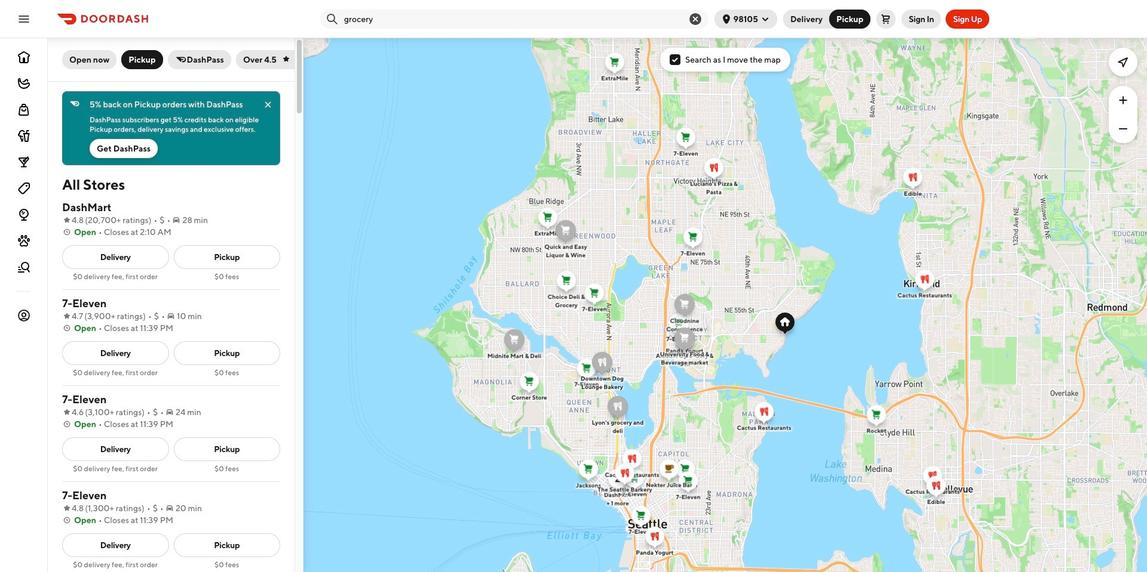 Task type: locate. For each thing, give the bounding box(es) containing it.
None checkbox
[[670, 54, 681, 65]]

1 average rating of 4.8 out of 5 element from the top
[[62, 214, 84, 226]]

zoom in image
[[1116, 93, 1130, 108]]

open menu image
[[17, 12, 31, 26]]

average rating of 4.8 out of 5 element
[[62, 214, 84, 226], [62, 503, 84, 515]]

recenter the map image
[[1116, 55, 1130, 69]]

average rating of 4.7 out of 5 element
[[62, 311, 83, 323]]

None button
[[783, 9, 837, 28], [829, 9, 871, 28], [783, 9, 837, 28], [829, 9, 871, 28]]

average rating of 4.6 out of 5 element
[[62, 407, 84, 419]]

1 vertical spatial average rating of 4.8 out of 5 element
[[62, 503, 84, 515]]

clear search input image
[[688, 12, 702, 26]]

map region
[[304, 38, 1147, 573]]

0 vertical spatial average rating of 4.8 out of 5 element
[[62, 214, 84, 226]]



Task type: vqa. For each thing, say whether or not it's contained in the screenshot.
(75)
no



Task type: describe. For each thing, give the bounding box(es) containing it.
0 items, open order cart image
[[881, 14, 891, 24]]

2 average rating of 4.8 out of 5 element from the top
[[62, 503, 84, 515]]

Store search: begin typing to search for stores available on DoorDash text field
[[344, 13, 678, 25]]

zoom out image
[[1116, 122, 1130, 136]]

toggle order method (delivery or pickup) option group
[[783, 9, 871, 28]]



